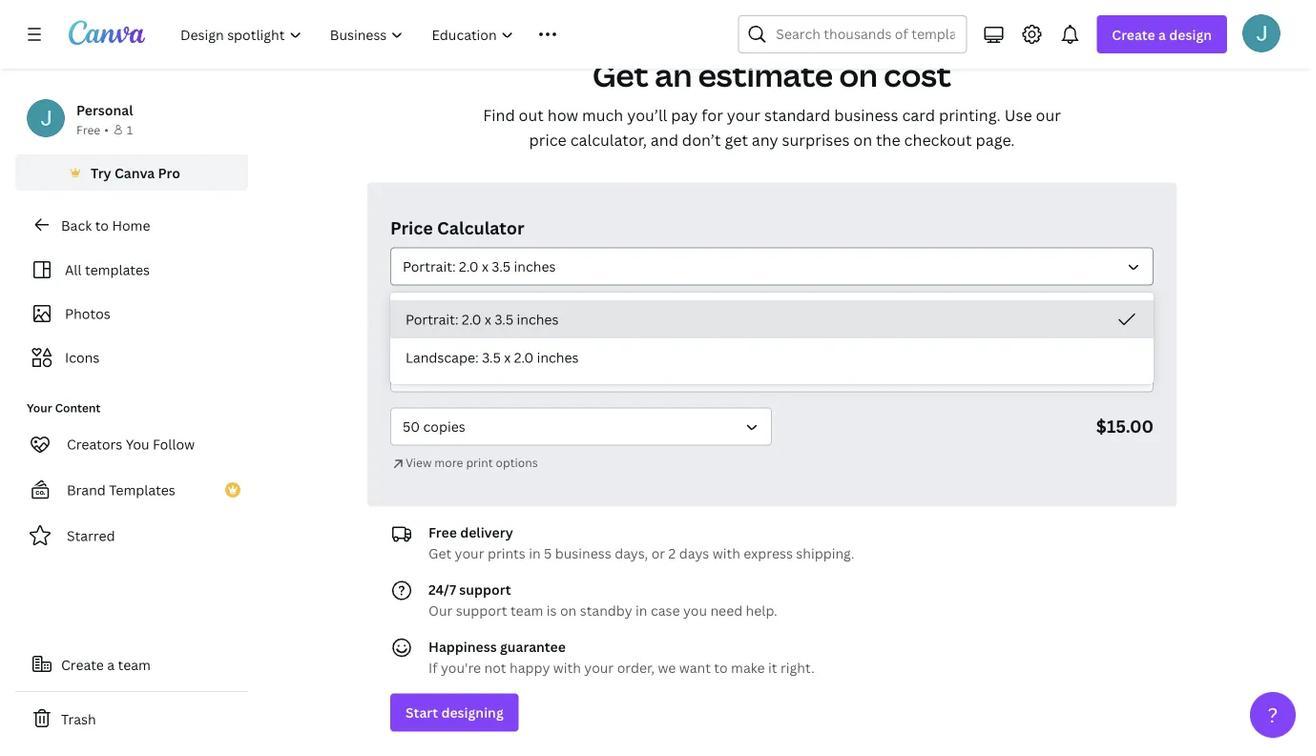 Task type: locate. For each thing, give the bounding box(es) containing it.
team inside 24/7 support our support team is on standby in case you need help.
[[511, 602, 543, 620]]

to right back
[[95, 216, 109, 234]]

we
[[658, 659, 676, 677]]

your content
[[27, 400, 101, 416]]

copies
[[423, 418, 465, 436]]

print
[[466, 455, 493, 471]]

1 vertical spatial create
[[61, 656, 104, 674]]

templates
[[85, 261, 150, 279]]

create for create a team
[[61, 656, 104, 674]]

0 vertical spatial create
[[1112, 25, 1155, 43]]

1 vertical spatial get
[[428, 545, 452, 563]]

0 horizontal spatial a
[[107, 656, 115, 674]]

try canva pro
[[91, 164, 180, 182]]

x inside 'button'
[[504, 349, 511, 367]]

1 vertical spatial a
[[107, 656, 115, 674]]

0 horizontal spatial to
[[95, 216, 109, 234]]

1 vertical spatial portrait:
[[406, 311, 459, 329]]

a up trash link in the left bottom of the page
[[107, 656, 115, 674]]

your down delivery
[[455, 545, 484, 563]]

3.5 inside portrait: 2.0 x 3.5 inches button
[[495, 311, 513, 329]]

2 vertical spatial x
[[504, 349, 511, 367]]

create a design button
[[1097, 15, 1227, 53]]

icons
[[65, 349, 100, 367]]

happy
[[510, 659, 550, 677]]

0 vertical spatial portrait: 2.0 x 3.5 inches
[[403, 257, 556, 276]]

0 horizontal spatial free
[[76, 122, 100, 137]]

? button
[[1250, 693, 1296, 739]]

1 horizontal spatial with
[[713, 545, 740, 563]]

1 vertical spatial your
[[455, 545, 484, 563]]

3.5 inside 'portrait: 2.0 x 3.5 inches' button
[[492, 257, 511, 276]]

3.5 down "calculator"
[[492, 257, 511, 276]]

0 horizontal spatial get
[[428, 545, 452, 563]]

2 vertical spatial on
[[560, 602, 577, 620]]

0 vertical spatial a
[[1159, 25, 1166, 43]]

page.
[[976, 129, 1015, 150]]

pay
[[671, 104, 698, 125]]

1 horizontal spatial get
[[593, 54, 649, 95]]

designing
[[441, 704, 504, 722]]

3.5 right landscape:
[[482, 349, 501, 367]]

x
[[482, 257, 489, 276], [485, 311, 491, 329], [504, 349, 511, 367]]

1 horizontal spatial team
[[511, 602, 543, 620]]

standard
[[764, 104, 830, 125]]

start designing
[[406, 704, 504, 722]]

3.5 inside landscape: 3.5 x 2.0 inches 'button'
[[482, 349, 501, 367]]

your left order,
[[584, 659, 614, 677]]

1 vertical spatial team
[[118, 656, 151, 674]]

0 vertical spatial business
[[834, 104, 898, 125]]

with inside happiness guarantee if you're not happy with your order, we want to make it right.
[[553, 659, 581, 677]]

express
[[744, 545, 793, 563]]

pro
[[158, 164, 180, 182]]

with
[[713, 545, 740, 563], [553, 659, 581, 677]]

0 vertical spatial team
[[511, 602, 543, 620]]

create inside the create a team button
[[61, 656, 104, 674]]

days
[[679, 545, 709, 563]]

our
[[1036, 104, 1061, 125]]

support down "prints"
[[459, 581, 511, 599]]

1 horizontal spatial free
[[428, 524, 457, 542]]

portrait: 2.0 x 3.5 inches down "calculator"
[[403, 257, 556, 276]]

portrait:
[[403, 257, 456, 276], [406, 311, 459, 329]]

a left design at the right of the page
[[1159, 25, 1166, 43]]

templates
[[109, 481, 175, 500]]

any
[[752, 129, 778, 150]]

0 horizontal spatial business
[[555, 545, 611, 563]]

on inside 24/7 support our support team is on standby in case you need help.
[[560, 602, 577, 620]]

2 vertical spatial 2.0
[[514, 349, 534, 367]]

business up the
[[834, 104, 898, 125]]

landscape: 3.5 x 2.0 inches button
[[390, 339, 1154, 377]]

x up the landscape: 3.5 x 2.0 inches
[[485, 311, 491, 329]]

for
[[702, 104, 723, 125]]

2 horizontal spatial your
[[727, 104, 761, 125]]

free left delivery
[[428, 524, 457, 542]]

in left 5
[[529, 545, 541, 563]]

0 vertical spatial your
[[727, 104, 761, 125]]

2.0 up the landscape: 3.5 x 2.0 inches
[[462, 311, 481, 329]]

support up happiness
[[456, 602, 507, 620]]

24/7
[[428, 581, 456, 599]]

with right days on the right bottom of the page
[[713, 545, 740, 563]]

a for team
[[107, 656, 115, 674]]

1 vertical spatial business
[[555, 545, 611, 563]]

0 vertical spatial 3.5
[[492, 257, 511, 276]]

delivery
[[460, 524, 513, 542]]

1 vertical spatial 3.5
[[495, 311, 513, 329]]

create
[[1112, 25, 1155, 43], [61, 656, 104, 674]]

top level navigation element
[[168, 15, 692, 53], [168, 15, 692, 53]]

x right landscape:
[[504, 349, 511, 367]]

1 horizontal spatial in
[[636, 602, 647, 620]]

$15.00
[[1096, 415, 1154, 438]]

content
[[55, 400, 101, 416]]

portrait: 2.0 x 3.5 inches up the landscape: 3.5 x 2.0 inches
[[406, 311, 559, 329]]

free inside free delivery get your prints in 5 business days, or 2 days with express shipping.
[[428, 524, 457, 542]]

0 horizontal spatial your
[[455, 545, 484, 563]]

free left •
[[76, 122, 100, 137]]

1 vertical spatial in
[[636, 602, 647, 620]]

create up the trash
[[61, 656, 104, 674]]

get up '24/7'
[[428, 545, 452, 563]]

in left case
[[636, 602, 647, 620]]

5
[[544, 545, 552, 563]]

in
[[529, 545, 541, 563], [636, 602, 647, 620]]

landscape: 3.5 x 2.0 inches option
[[390, 339, 1154, 377]]

list box
[[390, 301, 1154, 377]]

options
[[496, 455, 538, 471]]

and
[[651, 129, 678, 150]]

1 vertical spatial to
[[714, 659, 728, 677]]

starred link
[[15, 517, 248, 555]]

0 vertical spatial get
[[593, 54, 649, 95]]

inches up the landscape: 3.5 x 2.0 inches
[[517, 311, 559, 329]]

personal
[[76, 101, 133, 119]]

50 copies
[[403, 418, 465, 436]]

happiness guarantee if you're not happy with your order, we want to make it right.
[[428, 638, 815, 677]]

0 horizontal spatial in
[[529, 545, 541, 563]]

canva
[[114, 164, 155, 182]]

design
[[1169, 25, 1212, 43]]

1 vertical spatial free
[[428, 524, 457, 542]]

0 horizontal spatial with
[[553, 659, 581, 677]]

your inside the 'get an estimate on cost find out how much you'll pay for your standard business card printing. use our price calculator, and don't get any surprises on the checkout page.'
[[727, 104, 761, 125]]

printing.
[[939, 104, 1001, 125]]

price calculator
[[390, 216, 525, 240]]

make
[[731, 659, 765, 677]]

0 vertical spatial x
[[482, 257, 489, 276]]

inches up 50 copies button
[[537, 349, 579, 367]]

use
[[1005, 104, 1032, 125]]

the
[[876, 129, 901, 150]]

on right is
[[560, 602, 577, 620]]

2.0 down price calculator
[[459, 257, 479, 276]]

inches inside 'button'
[[537, 349, 579, 367]]

surprises
[[782, 129, 850, 150]]

portrait: 2.0 x 3.5 inches inside option
[[406, 311, 559, 329]]

2 vertical spatial inches
[[537, 349, 579, 367]]

to
[[95, 216, 109, 234], [714, 659, 728, 677]]

50 copies button
[[390, 408, 772, 446]]

1 vertical spatial inches
[[517, 311, 559, 329]]

business inside the 'get an estimate on cost find out how much you'll pay for your standard business card printing. use our price calculator, and don't get any surprises on the checkout page.'
[[834, 104, 898, 125]]

0 vertical spatial to
[[95, 216, 109, 234]]

x down "calculator"
[[482, 257, 489, 276]]

get inside the 'get an estimate on cost find out how much you'll pay for your standard business card printing. use our price calculator, and don't get any surprises on the checkout page.'
[[593, 54, 649, 95]]

on
[[839, 54, 878, 95], [853, 129, 872, 150], [560, 602, 577, 620]]

portrait: up landscape:
[[406, 311, 459, 329]]

your up get on the right of the page
[[727, 104, 761, 125]]

1 vertical spatial with
[[553, 659, 581, 677]]

portrait: 2.0 x 3.5 inches
[[403, 257, 556, 276], [406, 311, 559, 329]]

create inside the create a design dropdown button
[[1112, 25, 1155, 43]]

brand
[[67, 481, 106, 500]]

team
[[511, 602, 543, 620], [118, 656, 151, 674]]

list box containing portrait: 2.0 x 3.5 inches
[[390, 301, 1154, 377]]

24/7 support our support team is on standby in case you need help.
[[428, 581, 778, 620]]

your
[[27, 400, 52, 416]]

view more print options
[[406, 455, 538, 471]]

2.0 right landscape:
[[514, 349, 534, 367]]

portrait: down "price"
[[403, 257, 456, 276]]

with right happy
[[553, 659, 581, 677]]

1 horizontal spatial to
[[714, 659, 728, 677]]

0 vertical spatial with
[[713, 545, 740, 563]]

1 horizontal spatial your
[[584, 659, 614, 677]]

create left design at the right of the page
[[1112, 25, 1155, 43]]

view
[[406, 455, 432, 471]]

2 vertical spatial 3.5
[[482, 349, 501, 367]]

0 vertical spatial inches
[[514, 257, 556, 276]]

0 vertical spatial on
[[839, 54, 878, 95]]

your
[[727, 104, 761, 125], [455, 545, 484, 563], [584, 659, 614, 677]]

2
[[669, 545, 676, 563]]

1 horizontal spatial create
[[1112, 25, 1155, 43]]

business
[[834, 104, 898, 125], [555, 545, 611, 563]]

0 vertical spatial free
[[76, 122, 100, 137]]

to right want
[[714, 659, 728, 677]]

0 horizontal spatial team
[[118, 656, 151, 674]]

brand templates
[[67, 481, 175, 500]]

None search field
[[738, 15, 967, 53]]

3.5 up the landscape: 3.5 x 2.0 inches
[[495, 311, 513, 329]]

0 horizontal spatial create
[[61, 656, 104, 674]]

1 vertical spatial portrait: 2.0 x 3.5 inches
[[406, 311, 559, 329]]

0 vertical spatial 2.0
[[459, 257, 479, 276]]

inches down "calculator"
[[514, 257, 556, 276]]

0 vertical spatial in
[[529, 545, 541, 563]]

get up much
[[593, 54, 649, 95]]

1 vertical spatial on
[[853, 129, 872, 150]]

2 vertical spatial your
[[584, 659, 614, 677]]

3.5
[[492, 257, 511, 276], [495, 311, 513, 329], [482, 349, 501, 367]]

1 horizontal spatial a
[[1159, 25, 1166, 43]]

on down search search field
[[839, 54, 878, 95]]

get an estimate on cost find out how much you'll pay for your standard business card printing. use our price calculator, and don't get any surprises on the checkout page.
[[483, 54, 1061, 150]]

get
[[593, 54, 649, 95], [428, 545, 452, 563]]

1 horizontal spatial business
[[834, 104, 898, 125]]

inches
[[514, 257, 556, 276], [517, 311, 559, 329], [537, 349, 579, 367]]

a inside button
[[107, 656, 115, 674]]

on left the
[[853, 129, 872, 150]]

1 vertical spatial x
[[485, 311, 491, 329]]

2.0 inside 'button'
[[514, 349, 534, 367]]

a inside dropdown button
[[1159, 25, 1166, 43]]

back to home
[[61, 216, 150, 234]]

business right 5
[[555, 545, 611, 563]]

a
[[1159, 25, 1166, 43], [107, 656, 115, 674]]

team left is
[[511, 602, 543, 620]]

team up trash link in the left bottom of the page
[[118, 656, 151, 674]]

much
[[582, 104, 623, 125]]



Task type: describe. For each thing, give the bounding box(es) containing it.
is
[[547, 602, 557, 620]]

trash
[[61, 710, 96, 729]]

find
[[483, 104, 515, 125]]

x for landscape: 3.5 x 2.0 inches 'button'
[[504, 349, 511, 367]]

if
[[428, 659, 438, 677]]

free delivery get your prints in 5 business days, or 2 days with express shipping.
[[428, 524, 855, 563]]

landscape:
[[406, 349, 479, 367]]

create a team button
[[15, 646, 248, 684]]

an
[[655, 54, 692, 95]]

guarantee
[[500, 638, 566, 656]]

happiness
[[428, 638, 497, 656]]

you'll
[[627, 104, 667, 125]]

home
[[112, 216, 150, 234]]

landscape: 3.5 x 2.0 inches
[[406, 349, 579, 367]]

estimate
[[698, 54, 833, 95]]

need
[[710, 602, 743, 620]]

checkout
[[904, 129, 972, 150]]

free for free •
[[76, 122, 100, 137]]

in inside free delivery get your prints in 5 business days, or 2 days with express shipping.
[[529, 545, 541, 563]]

creators you follow
[[67, 436, 195, 454]]

to inside happiness guarantee if you're not happy with your order, we want to make it right.
[[714, 659, 728, 677]]

calculator
[[437, 216, 525, 240]]

order,
[[617, 659, 655, 677]]

inches for 'portrait: 2.0 x 3.5 inches' button
[[514, 257, 556, 276]]

back
[[61, 216, 92, 234]]

not
[[484, 659, 506, 677]]

creators
[[67, 436, 122, 454]]

portrait: 2.0 x 3.5 inches option
[[390, 301, 1154, 339]]

you
[[683, 602, 707, 620]]

case
[[651, 602, 680, 620]]

all templates link
[[27, 252, 237, 288]]

inches for landscape: 3.5 x 2.0 inches 'button'
[[537, 349, 579, 367]]

in inside 24/7 support our support team is on standby in case you need help.
[[636, 602, 647, 620]]

portrait: 2.0 x 3.5 inches button
[[390, 301, 1154, 339]]

calculator,
[[570, 129, 647, 150]]

Portrait: 2.0 x 3.5 inches button
[[390, 247, 1154, 286]]

all
[[65, 261, 82, 279]]

•
[[104, 122, 109, 137]]

our
[[428, 602, 453, 620]]

start
[[406, 704, 438, 722]]

brand templates link
[[15, 471, 248, 510]]

don't
[[682, 129, 721, 150]]

icons link
[[27, 340, 237, 376]]

create for create a design
[[1112, 25, 1155, 43]]

your inside free delivery get your prints in 5 business days, or 2 days with express shipping.
[[455, 545, 484, 563]]

starred
[[67, 527, 115, 545]]

want
[[679, 659, 711, 677]]

free •
[[76, 122, 109, 137]]

john smith image
[[1242, 14, 1281, 52]]

price
[[390, 216, 433, 240]]

you're
[[441, 659, 481, 677]]

team inside button
[[118, 656, 151, 674]]

create a team
[[61, 656, 151, 674]]

get inside free delivery get your prints in 5 business days, or 2 days with express shipping.
[[428, 545, 452, 563]]

Search search field
[[776, 16, 955, 52]]

1 vertical spatial support
[[456, 602, 507, 620]]

price
[[529, 129, 567, 150]]

help.
[[746, 602, 778, 620]]

back to home link
[[15, 206, 248, 244]]

business inside free delivery get your prints in 5 business days, or 2 days with express shipping.
[[555, 545, 611, 563]]

days,
[[615, 545, 648, 563]]

photos
[[65, 305, 110, 323]]

0 vertical spatial portrait:
[[403, 257, 456, 276]]

trash link
[[15, 700, 248, 739]]

out
[[519, 104, 544, 125]]

cost
[[884, 54, 951, 95]]

0 vertical spatial support
[[459, 581, 511, 599]]

how
[[548, 104, 578, 125]]

it
[[768, 659, 777, 677]]

create a design
[[1112, 25, 1212, 43]]

50
[[403, 418, 420, 436]]

shipping.
[[796, 545, 855, 563]]

free for free delivery get your prints in 5 business days, or 2 days with express shipping.
[[428, 524, 457, 542]]

portrait: inside option
[[406, 311, 459, 329]]

a for design
[[1159, 25, 1166, 43]]

creators you follow link
[[15, 426, 248, 464]]

view more print options link
[[390, 454, 1154, 473]]

photos link
[[27, 296, 237, 332]]

or
[[651, 545, 665, 563]]

with inside free delivery get your prints in 5 business days, or 2 days with express shipping.
[[713, 545, 740, 563]]

1
[[127, 122, 133, 137]]

all templates
[[65, 261, 150, 279]]

standby
[[580, 602, 632, 620]]

your inside happiness guarantee if you're not happy with your order, we want to make it right.
[[584, 659, 614, 677]]

1 vertical spatial 2.0
[[462, 311, 481, 329]]

x for 'portrait: 2.0 x 3.5 inches' button
[[482, 257, 489, 276]]



Task type: vqa. For each thing, say whether or not it's contained in the screenshot.
add
no



